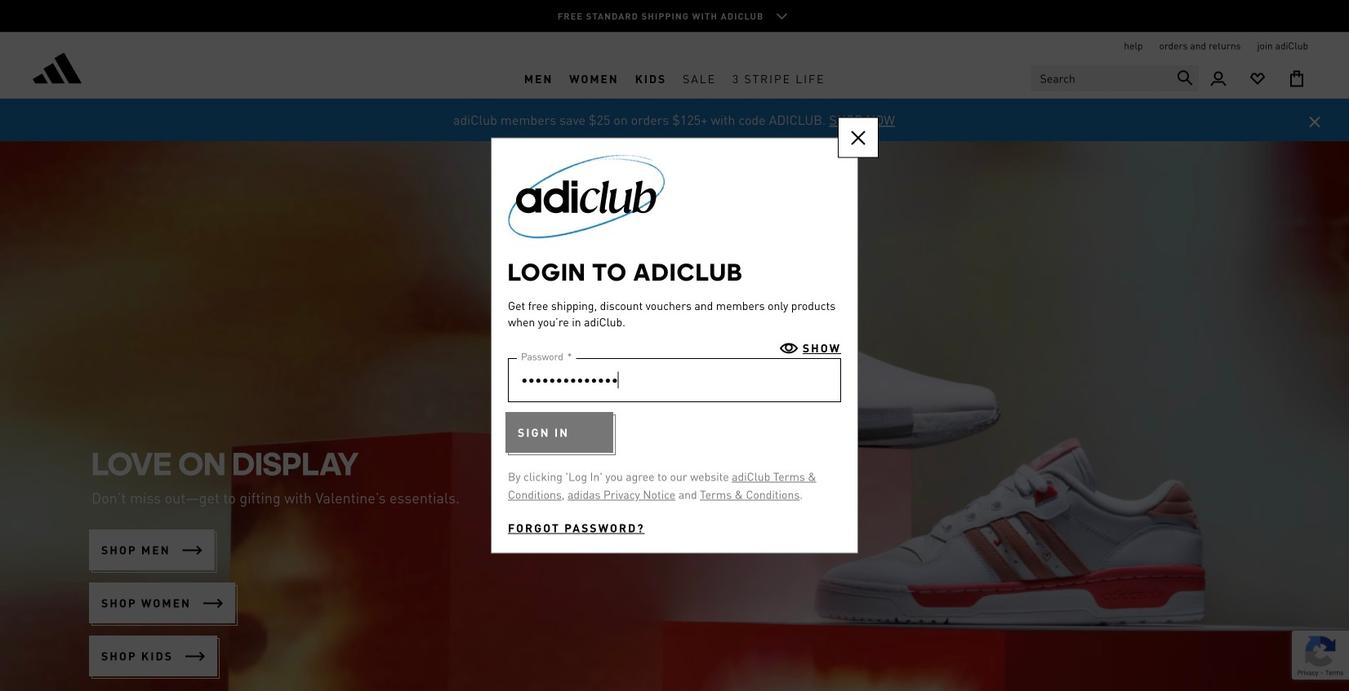 Task type: vqa. For each thing, say whether or not it's contained in the screenshot.
Password password field
yes



Task type: locate. For each thing, give the bounding box(es) containing it.
main navigation element
[[326, 60, 1023, 98]]

dialog
[[491, 117, 879, 554]]



Task type: describe. For each thing, give the bounding box(es) containing it.
2024 spring summer jason day image image
[[0, 141, 1349, 692]]

top image image
[[492, 139, 682, 239]]

Password password field
[[508, 359, 841, 403]]



